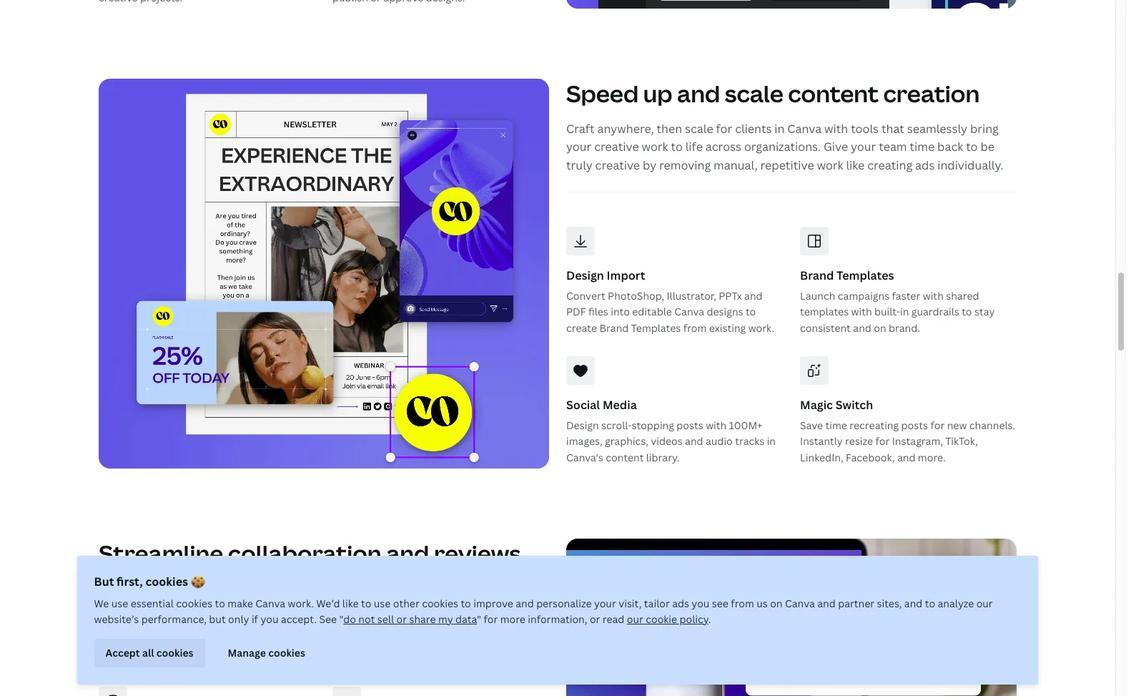 Task type: describe. For each thing, give the bounding box(es) containing it.
on inside brand templates launch campaigns faster with shared templates with built-in guardrails to stay consistent and on brand.
[[874, 321, 887, 335]]

do not sell or share my data link
[[344, 612, 478, 626]]

to left life
[[671, 139, 683, 155]]

templates inside brand templates launch campaigns faster with shared templates with built-in guardrails to stay consistent and on brand.
[[837, 268, 895, 284]]

to left analyze
[[926, 597, 936, 610]]

stay
[[975, 305, 995, 319]]

0 vertical spatial creative
[[595, 139, 639, 155]]

from inside design import convert photoshop, illustrator, pptx and pdf files into editable canva designs to create brand templates from existing work.
[[684, 321, 707, 335]]

files
[[589, 305, 609, 319]]

cookie
[[647, 612, 678, 626]]

to left be on the top right of the page
[[967, 139, 978, 155]]

our inside the we use essential cookies to make canva work. we'd like to use other cookies to improve and personalize your visit, tailor ads you see from us on canva and partner sites, and to analyze our website's performance, but only if you accept. see "
[[977, 597, 994, 610]]

100m+
[[729, 418, 763, 432]]

0 vertical spatial work
[[642, 139, 669, 155]]

manage cookies
[[228, 646, 306, 659]]

built-
[[875, 305, 901, 319]]

faster
[[892, 289, 921, 303]]

creation
[[884, 78, 980, 109]]

with up out
[[410, 599, 434, 615]]

01-agency-a (4) image
[[567, 0, 1017, 9]]

0 vertical spatial you
[[692, 597, 710, 610]]

door
[[441, 617, 467, 633]]

see
[[713, 597, 729, 610]]

to inside design import convert photoshop, illustrator, pptx and pdf files into editable canva designs to create brand templates from existing work.
[[746, 305, 756, 319]]

meet your clients where they are and keep everyone on the same page with better ways to ideate and collaborate. speed up reviews with real-time editing, assigned tasks and design approvals, that get projects out the door faster.
[[99, 581, 531, 633]]

more.
[[918, 450, 946, 464]]

2 " from the left
[[478, 612, 482, 626]]

with inside social media design scroll-stopping posts with 100m+ images, graphics, videos and audio tracks in canva's content library.
[[706, 418, 727, 432]]

to up data
[[461, 597, 472, 610]]

clients inside 'craft anywhere, then scale for clients in canva with tools that seamlessly bring your creative work to life across organizations. give your team time back to be truly creative by removing manual, repetitive work like creating ads individually.'
[[736, 121, 772, 136]]

" inside the we use essential cookies to make canva work. we'd like to use other cookies to improve and personalize your visit, tailor ads you see from us on canva and partner sites, and to analyze our website's performance, but only if you accept. see "
[[340, 612, 344, 626]]

social
[[567, 397, 600, 413]]

tracks
[[736, 434, 765, 448]]

scale for for
[[685, 121, 714, 136]]

0 vertical spatial content
[[789, 78, 879, 109]]

instagram,
[[893, 434, 944, 448]]

on inside the we use essential cookies to make canva work. we'd like to use other cookies to improve and personalize your visit, tailor ads you see from us on canva and partner sites, and to analyze our website's performance, but only if you accept. see "
[[771, 597, 783, 610]]

policy
[[680, 612, 709, 626]]

existing
[[710, 321, 746, 335]]

in inside 'craft anywhere, then scale for clients in canva with tools that seamlessly bring your creative work to life across organizations. give your team time back to be truly creative by removing manual, repetitive work like creating ads individually.'
[[775, 121, 785, 136]]

to inside meet your clients where they are and keep everyone on the same page with better ways to ideate and collaborate. speed up reviews with real-time editing, assigned tasks and design approvals, that get projects out the door faster.
[[166, 599, 178, 615]]

only
[[229, 612, 250, 626]]

back
[[938, 139, 964, 155]]

audio
[[706, 434, 733, 448]]

ads inside 'craft anywhere, then scale for clients in canva with tools that seamlessly bring your creative work to life across organizations. give your team time back to be truly creative by removing manual, repetitive work like creating ads individually.'
[[916, 157, 935, 173]]

magic
[[801, 397, 833, 413]]

your up truly
[[567, 139, 592, 155]]

designs
[[707, 305, 744, 319]]

design
[[204, 617, 240, 633]]

templates inside design import convert photoshop, illustrator, pptx and pdf files into editable canva designs to create brand templates from existing work.
[[632, 321, 681, 335]]

1 vertical spatial you
[[261, 612, 279, 626]]

and down ideate
[[181, 617, 202, 633]]

from inside the we use essential cookies to make canva work. we'd like to use other cookies to improve and personalize your visit, tailor ads you see from us on canva and partner sites, and to analyze our website's performance, but only if you accept. see "
[[732, 597, 755, 610]]

but first, cookies 🍪
[[94, 574, 205, 589]]

and right sites,
[[905, 597, 923, 610]]

read
[[603, 612, 625, 626]]

your down tools in the top of the page
[[851, 139, 877, 155]]

sites,
[[878, 597, 903, 610]]

collaboration
[[228, 538, 382, 569]]

0 vertical spatial the
[[406, 581, 424, 596]]

seamlessly
[[908, 121, 968, 136]]

and up then
[[678, 78, 721, 109]]

performance,
[[142, 612, 207, 626]]

into
[[611, 305, 630, 319]]

streamline
[[99, 538, 223, 569]]

editing,
[[490, 599, 531, 615]]

craft anywhere, then scale for clients in canva with tools that seamlessly bring your creative work to life across organizations. give your team time back to be truly creative by removing manual, repetitive work like creating ads individually.
[[567, 121, 1004, 173]]

canva right us
[[786, 597, 816, 610]]

1 horizontal spatial up
[[644, 78, 673, 109]]

media
[[603, 397, 637, 413]]

for down the recreating
[[876, 434, 890, 448]]

new
[[948, 418, 968, 432]]

work. inside design import convert photoshop, illustrator, pptx and pdf files into editable canva designs to create brand templates from existing work.
[[749, 321, 775, 335]]

tiktok,
[[946, 434, 978, 448]]

craft
[[567, 121, 595, 136]]

editable
[[633, 305, 672, 319]]

in inside social media design scroll-stopping posts with 100m+ images, graphics, videos and audio tracks in canva's content library.
[[767, 434, 776, 448]]

posts for switch
[[902, 418, 929, 432]]

where
[[197, 581, 231, 596]]

guardrails
[[912, 305, 960, 319]]

truly
[[567, 157, 593, 173]]

speed up and scale content creation
[[567, 78, 980, 109]]

accept.
[[281, 612, 317, 626]]

ads inside the we use essential cookies to make canva work. we'd like to use other cookies to improve and personalize your visit, tailor ads you see from us on canva and partner sites, and to analyze our website's performance, but only if you accept. see "
[[673, 597, 690, 610]]

channels.
[[970, 418, 1016, 432]]

be
[[981, 139, 995, 155]]

canva inside design import convert photoshop, illustrator, pptx and pdf files into editable canva designs to create brand templates from existing work.
[[675, 305, 705, 319]]

reviews inside meet your clients where they are and keep everyone on the same page with better ways to ideate and collaborate. speed up reviews with real-time editing, assigned tasks and design approvals, that get projects out the door faster.
[[365, 599, 408, 615]]

library.
[[647, 450, 680, 464]]

for inside 'craft anywhere, then scale for clients in canva with tools that seamlessly bring your creative work to life across organizations. give your team time back to be truly creative by removing manual, repetitive work like creating ads individually.'
[[716, 121, 733, 136]]

for down improve
[[484, 612, 498, 626]]

to up not
[[362, 597, 372, 610]]

ways
[[136, 599, 164, 615]]

save
[[801, 418, 823, 432]]

2 or from the left
[[591, 612, 601, 626]]

graphics,
[[605, 434, 649, 448]]

data
[[456, 612, 478, 626]]

ideate
[[181, 599, 215, 615]]

manual,
[[714, 157, 758, 173]]

accept all cookies
[[106, 646, 194, 659]]

life
[[686, 139, 703, 155]]

give
[[824, 139, 849, 155]]

sell
[[378, 612, 395, 626]]

first,
[[117, 574, 143, 589]]

everyone
[[335, 581, 386, 596]]

see
[[320, 612, 337, 626]]

and left partner at the right of the page
[[818, 597, 836, 610]]

your inside the we use essential cookies to make canva work. we'd like to use other cookies to improve and personalize your visit, tailor ads you see from us on canva and partner sites, and to analyze our website's performance, but only if you accept. see "
[[595, 597, 617, 610]]

on inside meet your clients where they are and keep everyone on the same page with better ways to ideate and collaborate. speed up reviews with real-time editing, assigned tasks and design approvals, that get projects out the door faster.
[[389, 581, 403, 596]]

improve
[[474, 597, 514, 610]]

and up same
[[386, 538, 430, 569]]

visit,
[[619, 597, 642, 610]]

then
[[657, 121, 683, 136]]

our cookie policy link
[[628, 612, 709, 626]]

projects
[[349, 617, 395, 633]]

we
[[94, 597, 109, 610]]

time inside magic switch save time recreating posts for new channels. instantly resize for instagram, tiktok, linkedin, facebook, and more.
[[826, 418, 848, 432]]

brand templates (4) image
[[99, 79, 549, 469]]

and inside social media design scroll-stopping posts with 100m+ images, graphics, videos and audio tracks in canva's content library.
[[685, 434, 704, 448]]

my
[[439, 612, 454, 626]]

personalize
[[537, 597, 592, 610]]



Task type: locate. For each thing, give the bounding box(es) containing it.
design inside social media design scroll-stopping posts with 100m+ images, graphics, videos and audio tracks in canva's content library.
[[567, 418, 599, 432]]

cookies down 🍪
[[177, 597, 213, 610]]

0 vertical spatial design
[[567, 268, 604, 284]]

brand inside brand templates launch campaigns faster with shared templates with built-in guardrails to stay consistent and on brand.
[[801, 268, 834, 284]]

and right pptx
[[745, 289, 763, 303]]

to up tasks
[[166, 599, 178, 615]]

speed up craft
[[567, 78, 639, 109]]

1 vertical spatial our
[[628, 612, 644, 626]]

on up other
[[389, 581, 403, 596]]

1 vertical spatial creative
[[596, 157, 640, 173]]

brand templates launch campaigns faster with shared templates with built-in guardrails to stay consistent and on brand.
[[801, 268, 995, 335]]

0 vertical spatial time
[[910, 139, 935, 155]]

us
[[757, 597, 769, 610]]

approvals,
[[243, 617, 301, 633]]

1 horizontal spatial scale
[[725, 78, 784, 109]]

2 posts from the left
[[902, 418, 929, 432]]

brand
[[801, 268, 834, 284], [600, 321, 629, 335]]

0 horizontal spatial from
[[684, 321, 707, 335]]

and down instagram,
[[898, 450, 916, 464]]

1 horizontal spatial "
[[478, 612, 482, 626]]

or right sell
[[397, 612, 407, 626]]

design inside design import convert photoshop, illustrator, pptx and pdf files into editable canva designs to create brand templates from existing work.
[[567, 268, 604, 284]]

on down built-
[[874, 321, 887, 335]]

1 vertical spatial like
[[343, 597, 359, 610]]

content inside social media design scroll-stopping posts with 100m+ images, graphics, videos and audio tracks in canva's content library.
[[606, 450, 644, 464]]

templates
[[837, 268, 895, 284], [632, 321, 681, 335]]

the
[[406, 581, 424, 596], [419, 617, 438, 633]]

your inside meet your clients where they are and keep everyone on the same page with better ways to ideate and collaborate. speed up reviews with real-time editing, assigned tasks and design approvals, that get projects out the door faster.
[[130, 581, 155, 596]]

0 horizontal spatial templates
[[632, 321, 681, 335]]

from down illustrator,
[[684, 321, 707, 335]]

to
[[671, 139, 683, 155], [967, 139, 978, 155], [746, 305, 756, 319], [962, 305, 973, 319], [215, 597, 226, 610], [362, 597, 372, 610], [461, 597, 472, 610], [926, 597, 936, 610], [166, 599, 178, 615]]

0 horizontal spatial use
[[112, 597, 129, 610]]

up up then
[[644, 78, 673, 109]]

brand inside design import convert photoshop, illustrator, pptx and pdf files into editable canva designs to create brand templates from existing work.
[[600, 321, 629, 335]]

0 horizontal spatial ads
[[673, 597, 690, 610]]

like down give
[[847, 157, 865, 173]]

that
[[882, 121, 905, 136], [303, 617, 326, 633]]

cookies inside manage cookies button
[[269, 646, 306, 659]]

scale inside 'craft anywhere, then scale for clients in canva with tools that seamlessly bring your creative work to life across organizations. give your team time back to be truly creative by removing manual, repetitive work like creating ads individually.'
[[685, 121, 714, 136]]

1 vertical spatial time
[[826, 418, 848, 432]]

out
[[398, 617, 417, 633]]

2 design from the top
[[567, 418, 599, 432]]

cookies down same
[[423, 597, 459, 610]]

0 horizontal spatial that
[[303, 617, 326, 633]]

clients up the organizations.
[[736, 121, 772, 136]]

canva up the organizations.
[[788, 121, 822, 136]]

0 horizontal spatial on
[[389, 581, 403, 596]]

your up read
[[595, 597, 617, 610]]

1 horizontal spatial like
[[847, 157, 865, 173]]

and up design
[[218, 599, 239, 615]]

0 vertical spatial from
[[684, 321, 707, 335]]

and inside design import convert photoshop, illustrator, pptx and pdf files into editable canva designs to create brand templates from existing work.
[[745, 289, 763, 303]]

speed inside meet your clients where they are and keep everyone on the same page with better ways to ideate and collaborate. speed up reviews with real-time editing, assigned tasks and design approvals, that get projects out the door faster.
[[311, 599, 346, 615]]

0 vertical spatial scale
[[725, 78, 784, 109]]

organizations.
[[745, 139, 821, 155]]

to down shared
[[962, 305, 973, 319]]

or
[[397, 612, 407, 626], [591, 612, 601, 626]]

that up team
[[882, 121, 905, 136]]

posts inside magic switch save time recreating posts for new channels. instantly resize for instagram, tiktok, linkedin, facebook, and more.
[[902, 418, 929, 432]]

1 horizontal spatial brand
[[801, 268, 834, 284]]

manage
[[228, 646, 266, 659]]

creative left by
[[596, 157, 640, 173]]

import
[[607, 268, 646, 284]]

our right analyze
[[977, 597, 994, 610]]

bring
[[971, 121, 999, 136]]

like inside the we use essential cookies to make canva work. we'd like to use other cookies to improve and personalize your visit, tailor ads you see from us on canva and partner sites, and to analyze our website's performance, but only if you accept. see "
[[343, 597, 359, 610]]

1 vertical spatial that
[[303, 617, 326, 633]]

2 horizontal spatial on
[[874, 321, 887, 335]]

1 vertical spatial work.
[[288, 597, 314, 610]]

with up audio
[[706, 418, 727, 432]]

0 horizontal spatial "
[[340, 612, 344, 626]]

1 vertical spatial work
[[817, 157, 844, 173]]

accept
[[106, 646, 140, 659]]

illustrator,
[[667, 289, 717, 303]]

0 vertical spatial templates
[[837, 268, 895, 284]]

reviews up page on the bottom left of the page
[[434, 538, 521, 569]]

use up sell
[[374, 597, 391, 610]]

or left read
[[591, 612, 601, 626]]

page
[[459, 581, 486, 596]]

0 horizontal spatial clients
[[158, 581, 195, 596]]

0 horizontal spatial work.
[[288, 597, 314, 610]]

" right see
[[340, 612, 344, 626]]

1 horizontal spatial reviews
[[434, 538, 521, 569]]

canva down "are" at the bottom left of the page
[[256, 597, 286, 610]]

tailor
[[645, 597, 671, 610]]

other
[[394, 597, 420, 610]]

work up by
[[642, 139, 669, 155]]

instantly
[[801, 434, 843, 448]]

templates up campaigns
[[837, 268, 895, 284]]

1 vertical spatial in
[[901, 305, 909, 319]]

like
[[847, 157, 865, 173], [343, 597, 359, 610]]

resize
[[846, 434, 874, 448]]

1 vertical spatial content
[[606, 450, 644, 464]]

our down visit,
[[628, 612, 644, 626]]

your up essential
[[130, 581, 155, 596]]

0 horizontal spatial you
[[261, 612, 279, 626]]

0 horizontal spatial work
[[642, 139, 669, 155]]

consistent
[[801, 321, 851, 335]]

1 " from the left
[[340, 612, 344, 626]]

0 vertical spatial work.
[[749, 321, 775, 335]]

design import convert photoshop, illustrator, pptx and pdf files into editable canva designs to create brand templates from existing work.
[[567, 268, 775, 335]]

and left audio
[[685, 434, 704, 448]]

they
[[234, 581, 259, 596]]

cookies right "all"
[[157, 646, 194, 659]]

posts inside social media design scroll-stopping posts with 100m+ images, graphics, videos and audio tracks in canva's content library.
[[677, 418, 704, 432]]

1 vertical spatial scale
[[685, 121, 714, 136]]

1 horizontal spatial posts
[[902, 418, 929, 432]]

create
[[567, 321, 597, 335]]

1 horizontal spatial you
[[692, 597, 710, 610]]

2 vertical spatial on
[[771, 597, 783, 610]]

but
[[209, 612, 226, 626]]

reviews up projects on the bottom of page
[[365, 599, 408, 615]]

1 vertical spatial brand
[[600, 321, 629, 335]]

and inside magic switch save time recreating posts for new channels. instantly resize for instagram, tiktok, linkedin, facebook, and more.
[[898, 450, 916, 464]]

creating
[[868, 157, 913, 173]]

with up give
[[825, 121, 849, 136]]

like up do
[[343, 597, 359, 610]]

1 horizontal spatial on
[[771, 597, 783, 610]]

0 horizontal spatial brand
[[600, 321, 629, 335]]

better
[[99, 599, 134, 615]]

are
[[262, 581, 279, 596]]

1 vertical spatial reviews
[[365, 599, 408, 615]]

ads up the our cookie policy link
[[673, 597, 690, 610]]

0 horizontal spatial reviews
[[365, 599, 408, 615]]

0 vertical spatial ads
[[916, 157, 935, 173]]

scale up life
[[685, 121, 714, 136]]

1 vertical spatial up
[[348, 599, 363, 615]]

team
[[879, 139, 908, 155]]

and up do not sell or share my data " for more information, or read our cookie policy .
[[516, 597, 535, 610]]

work. right the existing
[[749, 321, 775, 335]]

all
[[143, 646, 155, 659]]

1 vertical spatial on
[[389, 581, 403, 596]]

time
[[910, 139, 935, 155], [826, 418, 848, 432], [462, 599, 487, 615]]

streamline your workflow and increase productivity- 7 (1) image
[[567, 539, 1017, 696]]

collaborate.
[[242, 599, 308, 615]]

that left 'get'
[[303, 617, 326, 633]]

time down seamlessly
[[910, 139, 935, 155]]

1 design from the top
[[567, 268, 604, 284]]

0 vertical spatial clients
[[736, 121, 772, 136]]

1 use from the left
[[112, 597, 129, 610]]

speed down keep
[[311, 599, 346, 615]]

that inside meet your clients where they are and keep everyone on the same page with better ways to ideate and collaborate. speed up reviews with real-time editing, assigned tasks and design approvals, that get projects out the door faster.
[[303, 617, 326, 633]]

across
[[706, 139, 742, 155]]

cookies down approvals,
[[269, 646, 306, 659]]

you up policy
[[692, 597, 710, 610]]

1 vertical spatial design
[[567, 418, 599, 432]]

design up "convert"
[[567, 268, 604, 284]]

and right "are" at the bottom left of the page
[[282, 581, 303, 596]]

0 vertical spatial up
[[644, 78, 673, 109]]

1 horizontal spatial use
[[374, 597, 391, 610]]

partner
[[839, 597, 875, 610]]

and down campaigns
[[854, 321, 872, 335]]

0 horizontal spatial or
[[397, 612, 407, 626]]

1 horizontal spatial clients
[[736, 121, 772, 136]]

0 horizontal spatial up
[[348, 599, 363, 615]]

convert
[[567, 289, 606, 303]]

do
[[344, 612, 357, 626]]

real-
[[437, 599, 462, 615]]

0 vertical spatial brand
[[801, 268, 834, 284]]

accept all cookies button
[[94, 639, 205, 667]]

work. inside the we use essential cookies to make canva work. we'd like to use other cookies to improve and personalize your visit, tailor ads you see from us on canva and partner sites, and to analyze our website's performance, but only if you accept. see "
[[288, 597, 314, 610]]

1 horizontal spatial speed
[[567, 78, 639, 109]]

1 horizontal spatial our
[[977, 597, 994, 610]]

in inside brand templates launch campaigns faster with shared templates with built-in guardrails to stay consistent and on brand.
[[901, 305, 909, 319]]

work. up accept.
[[288, 597, 314, 610]]

manage cookies button
[[217, 639, 317, 667]]

the left my in the left of the page
[[419, 617, 438, 633]]

0 vertical spatial in
[[775, 121, 785, 136]]

brand.
[[889, 321, 921, 335]]

0 vertical spatial on
[[874, 321, 887, 335]]

clients up essential
[[158, 581, 195, 596]]

canva's
[[567, 450, 604, 464]]

cookies
[[146, 574, 188, 589], [177, 597, 213, 610], [423, 597, 459, 610], [157, 646, 194, 659], [269, 646, 306, 659]]

content down graphics,
[[606, 450, 644, 464]]

0 vertical spatial speed
[[567, 78, 639, 109]]

clients inside meet your clients where they are and keep everyone on the same page with better ways to ideate and collaborate. speed up reviews with real-time editing, assigned tasks and design approvals, that get projects out the door faster.
[[158, 581, 195, 596]]

time up the instantly
[[826, 418, 848, 432]]

make
[[228, 597, 254, 610]]

cookies up essential
[[146, 574, 188, 589]]

up down everyone at the left of the page
[[348, 599, 363, 615]]

time inside 'craft anywhere, then scale for clients in canva with tools that seamlessly bring your creative work to life across organizations. give your team time back to be truly creative by removing manual, repetitive work like creating ads individually.'
[[910, 139, 935, 155]]

streamline collaboration and reviews
[[99, 538, 521, 569]]

pdf
[[567, 305, 586, 319]]

campaigns
[[838, 289, 890, 303]]

0 vertical spatial like
[[847, 157, 865, 173]]

for up across
[[716, 121, 733, 136]]

0 horizontal spatial time
[[462, 599, 487, 615]]

from left us
[[732, 597, 755, 610]]

time inside meet your clients where they are and keep everyone on the same page with better ways to ideate and collaborate. speed up reviews with real-time editing, assigned tasks and design approvals, that get projects out the door faster.
[[462, 599, 487, 615]]

1 horizontal spatial work.
[[749, 321, 775, 335]]

2 horizontal spatial time
[[910, 139, 935, 155]]

scroll-
[[602, 418, 632, 432]]

keep
[[306, 581, 332, 596]]

1 horizontal spatial ads
[[916, 157, 935, 173]]

1 horizontal spatial that
[[882, 121, 905, 136]]

with inside 'craft anywhere, then scale for clients in canva with tools that seamlessly bring your creative work to life across organizations. give your team time back to be truly creative by removing manual, repetitive work like creating ads individually.'
[[825, 121, 849, 136]]

canva down illustrator,
[[675, 305, 705, 319]]

brand up launch
[[801, 268, 834, 284]]

1 or from the left
[[397, 612, 407, 626]]

cookies inside "accept all cookies" button
[[157, 646, 194, 659]]

time down page on the bottom left of the page
[[462, 599, 487, 615]]

with up guardrails at the top of page
[[923, 289, 944, 303]]

1 vertical spatial clients
[[158, 581, 195, 596]]

and inside brand templates launch campaigns faster with shared templates with built-in guardrails to stay consistent and on brand.
[[854, 321, 872, 335]]

for left new
[[931, 418, 945, 432]]

1 vertical spatial speed
[[311, 599, 346, 615]]

posts for media
[[677, 418, 704, 432]]

to inside brand templates launch campaigns faster with shared templates with built-in guardrails to stay consistent and on brand.
[[962, 305, 973, 319]]

with down campaigns
[[852, 305, 873, 319]]

1 horizontal spatial content
[[789, 78, 879, 109]]

removing
[[660, 157, 711, 173]]

in right tracks
[[767, 434, 776, 448]]

posts
[[677, 418, 704, 432], [902, 418, 929, 432]]

tasks
[[150, 617, 178, 633]]

to right designs
[[746, 305, 756, 319]]

use up website's
[[112, 597, 129, 610]]

1 vertical spatial ads
[[673, 597, 690, 610]]

assigned
[[99, 617, 147, 633]]

on
[[874, 321, 887, 335], [389, 581, 403, 596], [771, 597, 783, 610]]

work down give
[[817, 157, 844, 173]]

analyze
[[939, 597, 975, 610]]

information,
[[529, 612, 588, 626]]

templates down editable
[[632, 321, 681, 335]]

up inside meet your clients where they are and keep everyone on the same page with better ways to ideate and collaborate. speed up reviews with real-time editing, assigned tasks and design approvals, that get projects out the door faster.
[[348, 599, 363, 615]]

if
[[252, 612, 259, 626]]

recreating
[[850, 418, 899, 432]]

essential
[[131, 597, 174, 610]]

shared
[[947, 289, 980, 303]]

facebook,
[[846, 450, 895, 464]]

0 horizontal spatial content
[[606, 450, 644, 464]]

1 horizontal spatial time
[[826, 418, 848, 432]]

but
[[94, 574, 114, 589]]

on right us
[[771, 597, 783, 610]]

.
[[709, 612, 712, 626]]

" down improve
[[478, 612, 482, 626]]

creative down anywhere,
[[595, 139, 639, 155]]

0 horizontal spatial speed
[[311, 599, 346, 615]]

0 horizontal spatial like
[[343, 597, 359, 610]]

meet
[[99, 581, 127, 596]]

0 vertical spatial our
[[977, 597, 994, 610]]

0 vertical spatial that
[[882, 121, 905, 136]]

do not sell or share my data " for more information, or read our cookie policy .
[[344, 612, 712, 626]]

1 vertical spatial from
[[732, 597, 755, 610]]

you
[[692, 597, 710, 610], [261, 612, 279, 626]]

ads right the creating
[[916, 157, 935, 173]]

individually.
[[938, 157, 1004, 173]]

brand down 'into'
[[600, 321, 629, 335]]

0 horizontal spatial scale
[[685, 121, 714, 136]]

that inside 'craft anywhere, then scale for clients in canva with tools that seamlessly bring your creative work to life across organizations. give your team time back to be truly creative by removing manual, repetitive work like creating ads individually.'
[[882, 121, 905, 136]]

scale for content
[[725, 78, 784, 109]]

more
[[501, 612, 526, 626]]

the up other
[[406, 581, 424, 596]]

0 horizontal spatial posts
[[677, 418, 704, 432]]

1 vertical spatial templates
[[632, 321, 681, 335]]

2 use from the left
[[374, 597, 391, 610]]

faster.
[[470, 617, 504, 633]]

in up the organizations.
[[775, 121, 785, 136]]

1 horizontal spatial templates
[[837, 268, 895, 284]]

1 horizontal spatial or
[[591, 612, 601, 626]]

you right the if
[[261, 612, 279, 626]]

in up brand.
[[901, 305, 909, 319]]

posts up instagram,
[[902, 418, 929, 432]]

design up images,
[[567, 418, 599, 432]]

with up improve
[[488, 581, 512, 596]]

photoshop,
[[608, 289, 665, 303]]

scale up the organizations.
[[725, 78, 784, 109]]

2 vertical spatial in
[[767, 434, 776, 448]]

0 horizontal spatial our
[[628, 612, 644, 626]]

like inside 'craft anywhere, then scale for clients in canva with tools that seamlessly bring your creative work to life across organizations. give your team time back to be truly creative by removing manual, repetitive work like creating ads individually.'
[[847, 157, 865, 173]]

canva inside 'craft anywhere, then scale for clients in canva with tools that seamlessly bring your creative work to life across organizations. give your team time back to be truly creative by removing manual, repetitive work like creating ads individually.'
[[788, 121, 822, 136]]

posts up videos
[[677, 418, 704, 432]]

1 posts from the left
[[677, 418, 704, 432]]

1 vertical spatial the
[[419, 617, 438, 633]]

to up but
[[215, 597, 226, 610]]

1 horizontal spatial work
[[817, 157, 844, 173]]

content up tools in the top of the page
[[789, 78, 879, 109]]

0 vertical spatial reviews
[[434, 538, 521, 569]]

2 vertical spatial time
[[462, 599, 487, 615]]

from
[[684, 321, 707, 335], [732, 597, 755, 610]]

1 horizontal spatial from
[[732, 597, 755, 610]]



Task type: vqa. For each thing, say whether or not it's contained in the screenshot.
not
yes



